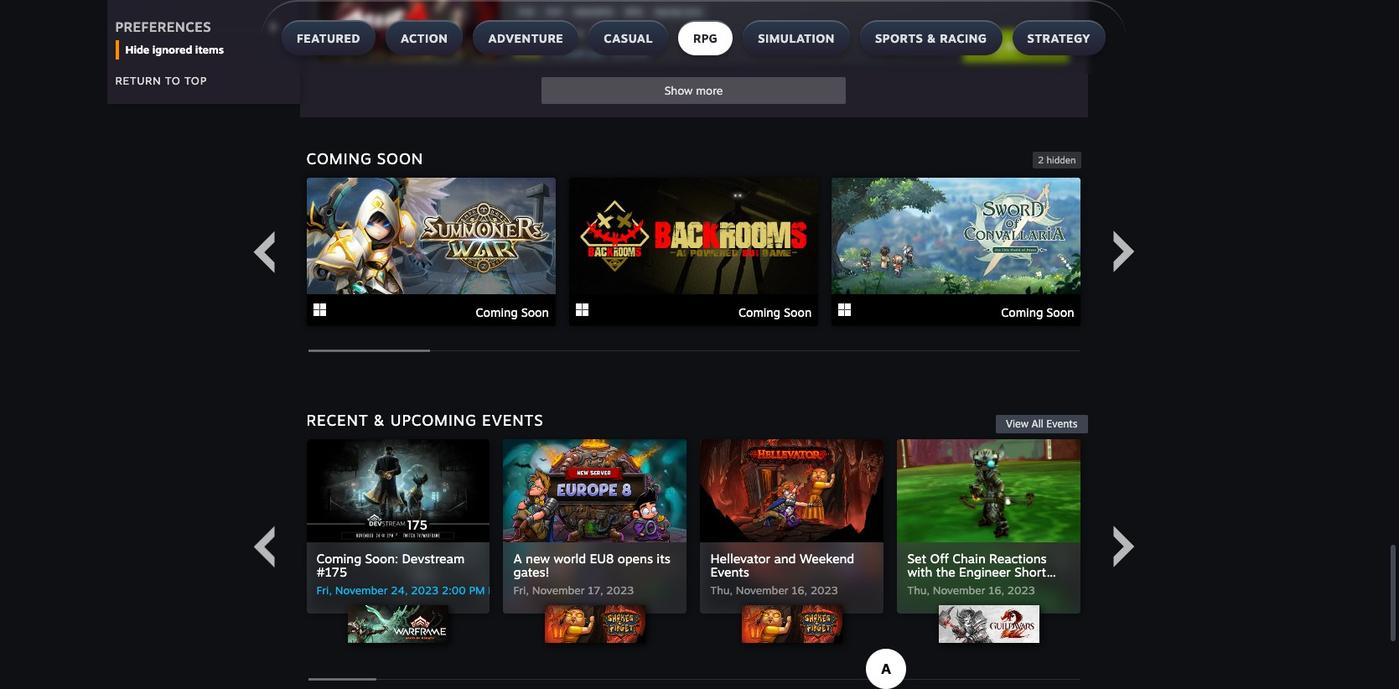 Task type: locate. For each thing, give the bounding box(es) containing it.
martial arts link
[[650, 4, 707, 20]]

rpg up casual
[[626, 6, 642, 16]]

gates!
[[513, 564, 549, 580]]

november down gates!
[[532, 583, 585, 597]]

thu, down hellevator
[[710, 583, 733, 597]]

preferences hide ignored items
[[115, 18, 224, 56]]

1 2023 from the left
[[411, 583, 439, 597]]

soon for 1st 'coming soon' link from right
[[1046, 305, 1074, 319]]

& for sports
[[927, 31, 936, 45]]

return to top
[[115, 73, 207, 87]]

return
[[115, 73, 161, 87]]

november down hellevator and weekend events
[[736, 583, 788, 597]]

0 horizontal spatial &
[[374, 410, 385, 429]]

play
[[932, 39, 955, 53], [980, 39, 1002, 53]]

november
[[335, 583, 388, 597], [532, 583, 585, 597], [736, 583, 788, 597], [933, 583, 985, 597]]

coming
[[306, 149, 372, 167], [476, 305, 518, 319], [738, 305, 780, 319], [1001, 305, 1043, 319], [316, 551, 361, 566]]

16, down the engineer at the bottom of the page
[[989, 583, 1004, 597]]

recent
[[306, 410, 368, 429]]

a new world eu8 opens its gates!
[[513, 551, 671, 580]]

play left for
[[980, 39, 1002, 53]]

0 horizontal spatial fri,
[[316, 583, 332, 597]]

2 thu, november 16, 2023 from the left
[[907, 583, 1035, 597]]

& right recent
[[374, 410, 385, 429]]

3 november from the left
[[736, 583, 788, 597]]

1 thu, from the left
[[710, 583, 733, 597]]

2 next image from the top
[[1103, 526, 1145, 568]]

est
[[488, 583, 507, 597]]

rpg down arts
[[693, 31, 718, 45]]

coming soon for summoners war image
[[476, 305, 549, 319]]

next image
[[1103, 231, 1145, 273], [1103, 526, 1145, 568]]

2023 down "short"
[[1007, 583, 1035, 597]]

recent & upcoming events
[[306, 410, 544, 429]]

1 vertical spatial previous image
[[243, 526, 285, 568]]

2023 right 17,
[[606, 583, 634, 597]]

2 coming soon link from the left
[[569, 177, 818, 328]]

play right to
[[932, 39, 955, 53]]

2 16, from the left
[[989, 583, 1004, 597]]

events
[[482, 410, 544, 429], [1046, 417, 1078, 430], [710, 564, 749, 580]]

& right free
[[927, 31, 936, 45]]

1 horizontal spatial play
[[980, 39, 1002, 53]]

2 2023 from the left
[[606, 583, 634, 597]]

1 horizontal spatial &
[[927, 31, 936, 45]]

thu,
[[710, 583, 733, 597], [907, 583, 930, 597]]

0 horizontal spatial events
[[482, 410, 544, 429]]

november down 'the'
[[933, 583, 985, 597]]

coming soon: devstream #175 fri, november 24, 2023 2:00 pm est
[[316, 551, 507, 597]]

november for set off chain reactions with the engineer short bow proficiency
[[933, 583, 985, 597]]

aug 25, 2021
[[513, 28, 585, 39]]

1 next image from the top
[[1103, 231, 1145, 273]]

1 horizontal spatial fri,
[[513, 583, 529, 597]]

2023 for set off chain reactions with the engineer short bow proficiency
[[1007, 583, 1035, 597]]

2023 right "24,"
[[411, 583, 439, 597]]

show more
[[664, 84, 723, 97]]

show more button
[[541, 77, 846, 104]]

short
[[1014, 564, 1046, 580]]

for
[[1006, 39, 1021, 53]]

0 vertical spatial &
[[927, 31, 936, 45]]

rpg
[[626, 6, 642, 16], [693, 31, 718, 45]]

1 vertical spatial &
[[374, 410, 385, 429]]

4 2023 from the left
[[1007, 583, 1035, 597]]

1 fri, from the left
[[316, 583, 332, 597]]

coming soon link
[[306, 177, 556, 328], [569, 177, 818, 328], [832, 177, 1081, 328]]

november for a new world eu8 opens its gates!
[[532, 583, 585, 597]]

2023 down "weekend" on the bottom right
[[811, 583, 838, 597]]

fri, inside "coming soon: devstream #175 fri, november 24, 2023 2:00 pm est"
[[316, 583, 332, 597]]

1 horizontal spatial thu, november 16, 2023
[[907, 583, 1035, 597]]

events left and
[[710, 564, 749, 580]]

1 previous image from the top
[[243, 231, 285, 273]]

events for hellevator and weekend events
[[710, 564, 749, 580]]

thu, november 16, 2023 down hellevator and weekend events
[[710, 583, 838, 597]]

2 thu, from the left
[[907, 583, 930, 597]]

0 horizontal spatial thu, november 16, 2023
[[710, 583, 838, 597]]

november for hellevator and weekend events
[[736, 583, 788, 597]]

proficiency
[[936, 577, 1001, 593]]

mir4 image
[[316, 0, 500, 62]]

return to top link
[[115, 73, 207, 87]]

0 horizontal spatial thu,
[[710, 583, 733, 597]]

coming for summoners war image
[[476, 305, 518, 319]]

thu, down with
[[907, 583, 930, 597]]

pve link
[[513, 4, 540, 20]]

3 coming soon link from the left
[[832, 177, 1081, 328]]

rpg link
[[620, 4, 648, 20]]

1 horizontal spatial coming soon link
[[569, 177, 818, 328]]

november down #175
[[335, 583, 388, 597]]

0 vertical spatial next image
[[1103, 231, 1145, 273]]

1 november from the left
[[335, 583, 388, 597]]

engineer
[[959, 564, 1011, 580]]

2023
[[411, 583, 439, 597], [606, 583, 634, 597], [811, 583, 838, 597], [1007, 583, 1035, 597]]

view
[[1006, 417, 1029, 430]]

mmorpg link
[[569, 4, 618, 20]]

16, for chain
[[989, 583, 1004, 597]]

3 2023 from the left
[[811, 583, 838, 597]]

previous image
[[243, 231, 285, 273], [243, 526, 285, 568]]

2 horizontal spatial events
[[1046, 417, 1078, 430]]

set
[[907, 551, 926, 566]]

thu, november 16, 2023
[[710, 583, 838, 597], [907, 583, 1035, 597]]

thu, november 16, 2023 for events
[[710, 583, 838, 597]]

view all events
[[1006, 417, 1078, 430]]

0 vertical spatial rpg
[[626, 6, 642, 16]]

previous image for coming soon
[[243, 231, 285, 273]]

4 november from the left
[[933, 583, 985, 597]]

1 horizontal spatial events
[[710, 564, 749, 580]]

fri, down gates!
[[513, 583, 529, 597]]

0 horizontal spatial play
[[932, 39, 955, 53]]

1 vertical spatial rpg
[[693, 31, 718, 45]]

1 coming soon link from the left
[[306, 177, 556, 328]]

fri,
[[316, 583, 332, 597], [513, 583, 529, 597]]

1 play from the left
[[932, 39, 955, 53]]

coming for sword of convallaria image
[[1001, 305, 1043, 319]]

to
[[165, 73, 181, 87]]

previous image for recent & upcoming events
[[243, 526, 285, 568]]

soon
[[377, 149, 424, 167], [521, 305, 549, 319], [784, 305, 812, 319], [1046, 305, 1074, 319]]

1 horizontal spatial thu,
[[907, 583, 930, 597]]

0 vertical spatial previous image
[[243, 231, 285, 273]]

eu8
[[590, 551, 614, 566]]

pvp link
[[541, 4, 567, 20]]

events right upcoming
[[482, 410, 544, 429]]

coming soon for backrooms image at the top
[[738, 305, 812, 319]]

2 previous image from the top
[[243, 526, 285, 568]]

0 horizontal spatial rpg
[[626, 6, 642, 16]]

pm
[[469, 583, 485, 597]]

16,
[[792, 583, 807, 597], [989, 583, 1004, 597]]

1 16, from the left
[[792, 583, 807, 597]]

2 horizontal spatial coming soon link
[[832, 177, 1081, 328]]

0 horizontal spatial 16,
[[792, 583, 807, 597]]

backrooms image
[[569, 177, 818, 294]]

events right all
[[1046, 417, 1078, 430]]

2021
[[559, 28, 585, 39]]

casual
[[604, 31, 653, 45]]

to
[[916, 39, 929, 53]]

&
[[927, 31, 936, 45], [374, 410, 385, 429]]

sports & racing
[[875, 31, 987, 45]]

soon for first 'coming soon' link from left
[[521, 305, 549, 319]]

set off chain reactions with the engineer short bow proficiency
[[907, 551, 1047, 593]]

1 thu, november 16, 2023 from the left
[[710, 583, 838, 597]]

2 fri, from the left
[[513, 583, 529, 597]]

events inside hellevator and weekend events
[[710, 564, 749, 580]]

fri, down #175
[[316, 583, 332, 597]]

16, for weekend
[[792, 583, 807, 597]]

1 horizontal spatial 16,
[[989, 583, 1004, 597]]

16, down hellevator and weekend events
[[792, 583, 807, 597]]

1 vertical spatial next image
[[1103, 526, 1145, 568]]

thu, november 16, 2023 down the engineer at the bottom of the page
[[907, 583, 1035, 597]]

hide
[[125, 42, 149, 56]]

2 november from the left
[[532, 583, 585, 597]]

0 horizontal spatial coming soon link
[[306, 177, 556, 328]]



Task type: describe. For each thing, give the bounding box(es) containing it.
13,654
[[550, 47, 584, 59]]

2
[[1038, 154, 1044, 166]]

hellevator and weekend events
[[710, 551, 854, 580]]

hidden
[[1046, 154, 1076, 166]]

2023 inside "coming soon: devstream #175 fri, november 24, 2023 2:00 pm est"
[[411, 583, 439, 597]]

2:00
[[442, 583, 466, 597]]

show
[[664, 84, 693, 97]]

user
[[587, 47, 608, 59]]

opens
[[618, 551, 653, 566]]

chain
[[952, 551, 986, 566]]

soon:
[[365, 551, 398, 566]]

pvp
[[547, 6, 561, 16]]

racing
[[940, 31, 987, 45]]

all
[[1032, 417, 1044, 430]]

17,
[[588, 583, 603, 597]]

thu, for hellevator and weekend events
[[710, 583, 733, 597]]

featured
[[297, 31, 360, 45]]

next image for recent & upcoming events
[[1103, 526, 1145, 568]]

next image for coming soon
[[1103, 231, 1145, 273]]

reactions
[[989, 551, 1047, 566]]

coming soon for sword of convallaria image
[[1001, 305, 1074, 319]]

devstream
[[402, 551, 465, 566]]

mmorpg
[[575, 6, 612, 16]]

a
[[513, 551, 522, 566]]

and
[[774, 551, 796, 566]]

action
[[401, 31, 448, 45]]

play for free!
[[980, 39, 1052, 53]]

1 horizontal spatial rpg
[[693, 31, 718, 45]]

upcoming
[[390, 410, 477, 429]]

fri, november 17, 2023
[[513, 583, 634, 597]]

martial arts
[[655, 6, 701, 16]]

items
[[195, 42, 224, 56]]

simulation
[[758, 31, 835, 45]]

free
[[889, 39, 913, 53]]

free to play
[[889, 39, 955, 53]]

hide ignored items link
[[125, 42, 283, 58]]

aug
[[513, 28, 535, 39]]

hellevator
[[710, 551, 770, 566]]

|
[[545, 47, 547, 59]]

mixed | 13,654 user reviews
[[513, 47, 649, 59]]

martial
[[655, 6, 683, 16]]

reviews
[[611, 47, 649, 59]]

sword of convallaria image
[[832, 177, 1081, 294]]

pve
[[519, 6, 534, 16]]

events for recent & upcoming events
[[482, 410, 544, 429]]

2 play from the left
[[980, 39, 1002, 53]]

with
[[907, 564, 933, 580]]

ignored
[[152, 42, 192, 56]]

arts
[[685, 6, 701, 16]]

the
[[936, 564, 955, 580]]

bow
[[907, 577, 933, 593]]

new
[[526, 551, 550, 566]]

november inside "coming soon: devstream #175 fri, november 24, 2023 2:00 pm est"
[[335, 583, 388, 597]]

2023 for hellevator and weekend events
[[811, 583, 838, 597]]

& for recent
[[374, 410, 385, 429]]

25,
[[539, 28, 555, 39]]

mixed
[[513, 47, 542, 59]]

preferences
[[115, 18, 211, 35]]

strategy
[[1027, 31, 1091, 45]]

thu, november 16, 2023 for reactions
[[907, 583, 1035, 597]]

free!
[[1025, 39, 1052, 53]]

2023 for a new world eu8 opens its gates!
[[606, 583, 634, 597]]

soon for second 'coming soon' link from right
[[784, 305, 812, 319]]

world
[[554, 551, 586, 566]]

sports
[[875, 31, 923, 45]]

2 hidden
[[1038, 154, 1076, 166]]

thu, for set off chain reactions with the engineer short bow proficiency
[[907, 583, 930, 597]]

events inside button
[[1046, 417, 1078, 430]]

coming inside "coming soon: devstream #175 fri, november 24, 2023 2:00 pm est"
[[316, 551, 361, 566]]

view all events button
[[996, 415, 1088, 433]]

coming for backrooms image at the top
[[738, 305, 780, 319]]

top
[[184, 73, 207, 87]]

summoners war image
[[306, 177, 556, 294]]

more
[[696, 84, 723, 97]]

weekend
[[800, 551, 854, 566]]

off
[[930, 551, 949, 566]]

#175
[[316, 564, 347, 580]]

its
[[657, 551, 671, 566]]

24,
[[391, 583, 408, 597]]

adventure
[[488, 31, 564, 45]]



Task type: vqa. For each thing, say whether or not it's contained in the screenshot.
'Customize'
no



